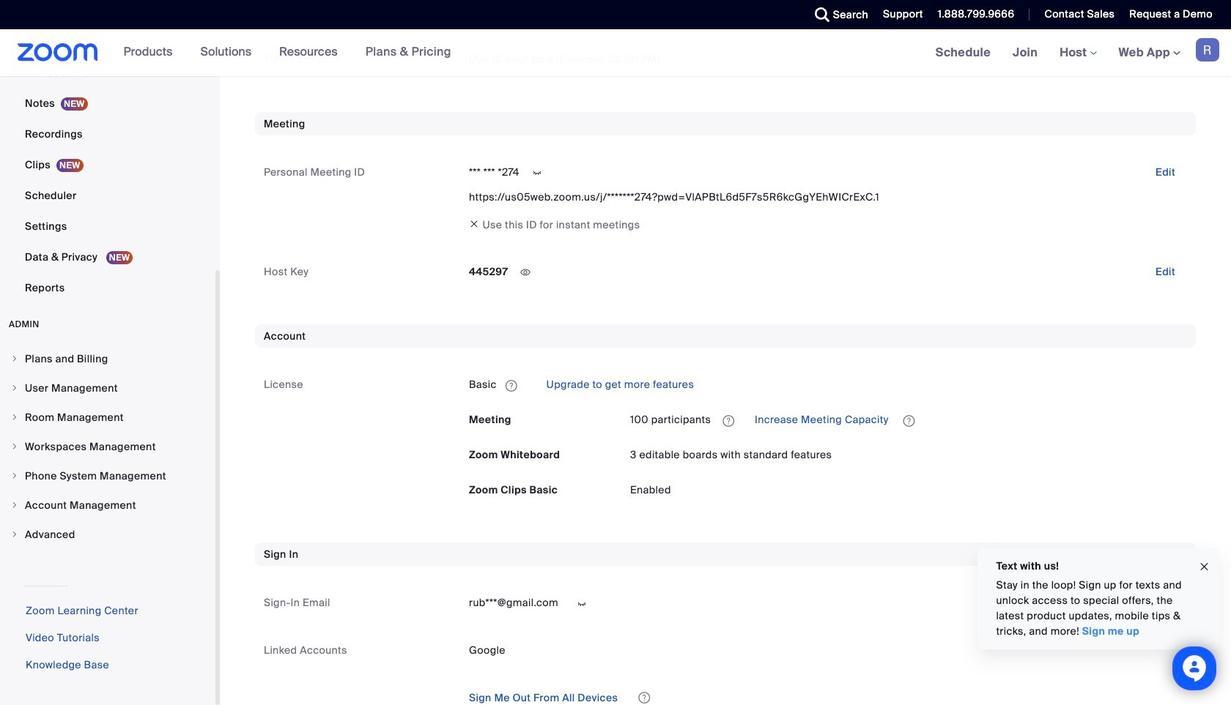 Task type: locate. For each thing, give the bounding box(es) containing it.
application
[[469, 373, 1187, 397], [630, 409, 1187, 432], [457, 686, 1187, 706]]

2 right image from the top
[[10, 531, 19, 539]]

menu item
[[0, 345, 215, 373], [0, 374, 215, 402], [0, 404, 215, 432], [0, 433, 215, 461], [0, 462, 215, 490], [0, 492, 215, 520], [0, 521, 215, 549]]

1 menu item from the top
[[0, 345, 215, 373]]

2 menu item from the top
[[0, 374, 215, 402]]

close image
[[1198, 559, 1210, 576]]

5 menu item from the top
[[0, 462, 215, 490]]

hide host key image
[[514, 266, 537, 280]]

6 menu item from the top
[[0, 492, 215, 520]]

learn more about signing out from all devices image
[[637, 693, 652, 704]]

right image
[[10, 355, 19, 364], [10, 384, 19, 393], [10, 443, 19, 451], [10, 472, 19, 481], [10, 501, 19, 510]]

1 vertical spatial application
[[630, 409, 1187, 432]]

1 vertical spatial right image
[[10, 531, 19, 539]]

0 vertical spatial right image
[[10, 413, 19, 422]]

banner
[[0, 29, 1231, 77]]

meetings navigation
[[925, 29, 1231, 77]]

2 right image from the top
[[10, 384, 19, 393]]

4 right image from the top
[[10, 472, 19, 481]]

5 right image from the top
[[10, 501, 19, 510]]

right image
[[10, 413, 19, 422], [10, 531, 19, 539]]

0 vertical spatial application
[[469, 373, 1187, 397]]

4 menu item from the top
[[0, 433, 215, 461]]



Task type: describe. For each thing, give the bounding box(es) containing it.
3 right image from the top
[[10, 443, 19, 451]]

2 vertical spatial application
[[457, 686, 1187, 706]]

3 menu item from the top
[[0, 404, 215, 432]]

product information navigation
[[113, 29, 462, 76]]

7 menu item from the top
[[0, 521, 215, 549]]

zoom logo image
[[18, 43, 98, 62]]

profile picture image
[[1196, 38, 1219, 62]]

show personal meeting id image
[[525, 167, 549, 180]]

learn more about your license type image
[[504, 381, 519, 391]]

1 right image from the top
[[10, 413, 19, 422]]

admin menu menu
[[0, 345, 215, 550]]

1 right image from the top
[[10, 355, 19, 364]]

learn more about your meeting license image
[[718, 415, 739, 428]]

personal menu menu
[[0, 0, 215, 304]]



Task type: vqa. For each thing, say whether or not it's contained in the screenshot.
Hide Host Key icon
yes



